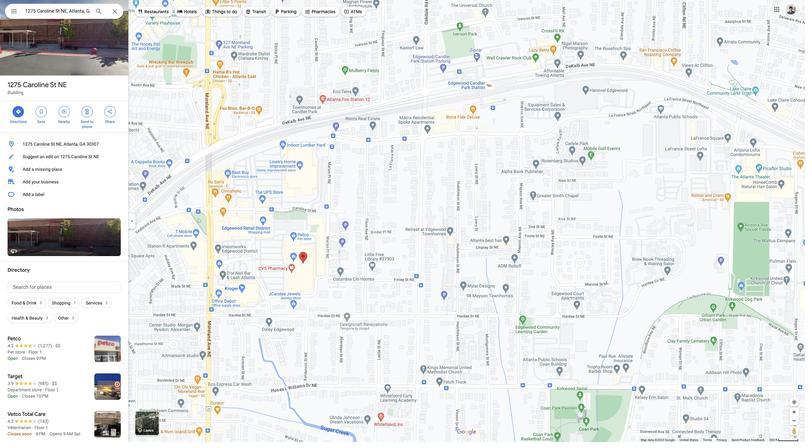 Task type: vqa. For each thing, say whether or not it's contained in the screenshot.


Task type: locate. For each thing, give the bounding box(es) containing it.
1 vertical spatial $$
[[52, 381, 57, 386]]

2 horizontal spatial 1
[[56, 387, 59, 393]]

floor inside "veterinarian · floor 1 closes soon ⋅ 6 pm ⋅ opens 9 am sat"
[[34, 425, 45, 430]]

caroline inside button
[[34, 142, 50, 147]]

floor inside pet store · floor 1 open ⋅ closes 9 pm
[[28, 350, 39, 355]]

1 vertical spatial · $$
[[50, 381, 57, 386]]

food & drink 3
[[12, 301, 42, 306]]

ne inside button
[[94, 154, 99, 159]]

1 vertical spatial 1275
[[23, 142, 33, 147]]

send up phone
[[81, 120, 89, 124]]

(143)
[[38, 419, 49, 424]]

2 open from the top
[[8, 394, 18, 399]]

2 vertical spatial 1
[[46, 425, 48, 430]]

open inside department store · floor 1 open ⋅ closes 10 pm
[[8, 394, 18, 399]]

atlanta,
[[64, 142, 79, 147]]

·
[[53, 343, 54, 348], [26, 350, 27, 355], [50, 381, 51, 386], [43, 387, 44, 393], [32, 425, 33, 430]]

department
[[8, 387, 31, 393]]

1 4.2 from the top
[[8, 343, 14, 348]]

· inside department store · floor 1 open ⋅ closes 10 pm
[[43, 387, 44, 393]]

1 for target
[[56, 387, 59, 393]]

ne up 
[[58, 81, 67, 89]]

4.2 stars 143 reviews image
[[8, 418, 49, 425]]

⋅ down 4.2 stars 1,277 reviews image
[[19, 356, 21, 361]]

· down 4.2 stars 143 reviews image
[[32, 425, 33, 430]]

None field
[[25, 7, 90, 15]]

shopping 7
[[52, 301, 76, 306]]

1 vertical spatial 4.2
[[8, 419, 14, 424]]

phone
[[82, 125, 92, 129]]

closes for petco
[[22, 356, 35, 361]]

· $$ for target
[[50, 381, 57, 386]]

0 vertical spatial to
[[227, 9, 231, 14]]

1 vertical spatial 1
[[56, 387, 59, 393]]

1275 caroline st ne main content
[[0, 0, 128, 442]]

0 vertical spatial caroline
[[23, 81, 49, 89]]

1 up 9 pm
[[40, 350, 42, 355]]

2 vertical spatial add
[[23, 192, 31, 197]]

· inside "veterinarian · floor 1 closes soon ⋅ 6 pm ⋅ opens 9 am sat"
[[32, 425, 33, 430]]

store up 10 pm
[[32, 387, 42, 393]]

send product feedback button
[[732, 438, 765, 442]]

floor down price: moderate image
[[45, 387, 55, 393]]

open inside pet store · floor 1 open ⋅ closes 9 pm
[[8, 356, 18, 361]]

1 horizontal spatial &
[[26, 316, 28, 321]]

1 horizontal spatial to
[[227, 9, 231, 14]]

closes inside pet store · floor 1 open ⋅ closes 9 pm
[[22, 356, 35, 361]]

show your location image
[[792, 399, 798, 405]]

store inside pet store · floor 1 open ⋅ closes 9 pm
[[15, 350, 25, 355]]

directory
[[8, 267, 30, 274]]

· left price: moderate image
[[50, 381, 51, 386]]

1 down price: moderate image
[[56, 387, 59, 393]]

200
[[770, 438, 775, 442]]

1 horizontal spatial 1
[[46, 425, 48, 430]]

& for beauty
[[26, 316, 28, 321]]

send inside 'button'
[[732, 438, 739, 442]]

1
[[40, 350, 42, 355], [56, 387, 59, 393], [46, 425, 48, 430]]

floor down 4.2 stars 1,277 reviews image
[[28, 350, 39, 355]]

⋅ inside department store · floor 1 open ⋅ closes 10 pm
[[19, 394, 21, 399]]

1 inside department store · floor 1 open ⋅ closes 10 pm
[[56, 387, 59, 393]]

your
[[32, 179, 40, 184]]

floor
[[28, 350, 39, 355], [45, 387, 55, 393], [34, 425, 45, 430]]

1 a from the top
[[32, 167, 34, 172]]

add
[[23, 167, 31, 172], [23, 179, 31, 184], [23, 192, 31, 197]]

1 vertical spatial &
[[26, 316, 28, 321]]

0 vertical spatial &
[[23, 301, 25, 306]]

petco
[[8, 336, 21, 342]]

1275 caroline st ne, atlanta, ga 30307 button
[[0, 138, 128, 150]]

zoom out image
[[793, 419, 797, 423]]

1 inside pet store · floor 1 open ⋅ closes 9 pm
[[40, 350, 42, 355]]

$$ for target
[[52, 381, 57, 386]]

add your business link
[[0, 176, 128, 188]]

1 down (143)
[[46, 425, 48, 430]]

1 vertical spatial to
[[90, 120, 94, 124]]

1 vertical spatial closes
[[22, 394, 35, 399]]

4.2
[[8, 343, 14, 348], [8, 419, 14, 424]]

1 horizontal spatial send
[[732, 438, 739, 442]]

caroline
[[23, 81, 49, 89], [34, 142, 50, 147], [71, 154, 87, 159]]

· $$ right (1,277)
[[53, 343, 60, 348]]

0 vertical spatial store
[[15, 350, 25, 355]]

⋅ for vetco total care
[[33, 432, 35, 437]]

1 vertical spatial floor
[[45, 387, 55, 393]]

1 vertical spatial caroline
[[34, 142, 50, 147]]

1 horizontal spatial ne
[[94, 154, 99, 159]]

2 vertical spatial 1275
[[60, 154, 70, 159]]

restaurants
[[144, 9, 169, 14]]

 atms
[[344, 8, 362, 15]]

0 vertical spatial · $$
[[53, 343, 60, 348]]

add down suggest
[[23, 167, 31, 172]]

⋅ right 6 pm
[[47, 432, 49, 437]]

& right the food
[[23, 301, 25, 306]]

a left label
[[32, 192, 34, 197]]

to
[[227, 9, 231, 14], [90, 120, 94, 124]]

on
[[54, 154, 59, 159]]

vetco
[[8, 411, 21, 418]]

1275 inside button
[[60, 154, 70, 159]]

1275 inside button
[[23, 142, 33, 147]]

1275 right on on the left of page
[[60, 154, 70, 159]]

1275 up suggest
[[23, 142, 33, 147]]

1 horizontal spatial store
[[32, 387, 42, 393]]

footer containing map data ©2023 google
[[641, 438, 770, 442]]

1275 Caroline St NE, Atlanta, GA 30307 field
[[5, 4, 123, 19]]

floor up 6 pm
[[34, 425, 45, 430]]

collapse side panel image
[[129, 218, 136, 225]]

add for add a missing place
[[23, 167, 31, 172]]

st inside 1275 caroline st ne, atlanta, ga 30307 button
[[51, 142, 55, 147]]

closes left 9 pm
[[22, 356, 35, 361]]

ne
[[58, 81, 67, 89], [94, 154, 99, 159]]

1 add from the top
[[23, 167, 31, 172]]

4.2 down the vetco
[[8, 419, 14, 424]]

atms
[[351, 9, 362, 14]]

2 vertical spatial floor
[[34, 425, 45, 430]]

closes down department
[[22, 394, 35, 399]]

pet
[[8, 350, 14, 355]]

$$
[[55, 343, 60, 348], [52, 381, 57, 386]]

2 add from the top
[[23, 179, 31, 184]]

st inside 1275 caroline st ne building
[[50, 81, 56, 89]]

4.2 stars 1,277 reviews image
[[8, 343, 52, 349]]

©2023
[[655, 438, 665, 442]]

$$ right (985)
[[52, 381, 57, 386]]

total
[[22, 411, 33, 418]]

2 a from the top
[[32, 192, 34, 197]]

1 vertical spatial st
[[51, 142, 55, 147]]

caroline up "building"
[[23, 81, 49, 89]]

9 am
[[63, 432, 73, 437]]

zoom in image
[[793, 410, 797, 415]]

add for add your business
[[23, 179, 31, 184]]

0 vertical spatial 4.2
[[8, 343, 14, 348]]

add a label
[[23, 192, 44, 197]]

3 right services
[[106, 301, 108, 305]]

footer
[[641, 438, 770, 442]]

⋅ inside pet store · floor 1 open ⋅ closes 9 pm
[[19, 356, 21, 361]]

closes inside department store · floor 1 open ⋅ closes 10 pm
[[22, 394, 35, 399]]

0 horizontal spatial send
[[81, 120, 89, 124]]

1 vertical spatial a
[[32, 192, 34, 197]]

send
[[81, 120, 89, 124], [732, 438, 739, 442]]

2 vertical spatial caroline
[[71, 154, 87, 159]]

2 vertical spatial closes
[[8, 432, 21, 437]]

3 right beauty
[[46, 316, 48, 320]]

· down (985)
[[43, 387, 44, 393]]


[[38, 108, 44, 115]]

st for ne
[[50, 81, 56, 89]]

1 open from the top
[[8, 356, 18, 361]]

1 vertical spatial add
[[23, 179, 31, 184]]

shopping
[[52, 301, 70, 306]]

0 vertical spatial ne
[[58, 81, 67, 89]]

0 horizontal spatial 1275
[[8, 81, 21, 89]]

things
[[212, 9, 226, 14]]

0 vertical spatial 1275
[[8, 81, 21, 89]]

caroline inside button
[[71, 154, 87, 159]]

closes down veterinarian
[[8, 432, 21, 437]]

closes
[[22, 356, 35, 361], [22, 394, 35, 399], [8, 432, 21, 437]]

building
[[8, 90, 23, 95]]

add left label
[[23, 192, 31, 197]]

0 vertical spatial 1
[[40, 350, 42, 355]]

store right pet
[[15, 350, 25, 355]]

parking
[[281, 9, 297, 14]]

map data ©2023 google
[[641, 438, 676, 442]]

2 vertical spatial st
[[88, 154, 92, 159]]

1 vertical spatial open
[[8, 394, 18, 399]]

1275 for ne
[[8, 81, 21, 89]]

& for drink
[[23, 301, 25, 306]]

2 4.2 from the top
[[8, 419, 14, 424]]

4.2 up pet
[[8, 343, 14, 348]]

⋅ down department
[[19, 394, 21, 399]]

states
[[690, 438, 699, 442]]

0 horizontal spatial store
[[15, 350, 25, 355]]

health
[[12, 316, 24, 321]]

1 horizontal spatial 1275
[[23, 142, 33, 147]]

3 add from the top
[[23, 192, 31, 197]]

0 horizontal spatial ne
[[58, 81, 67, 89]]

price: moderate image
[[55, 343, 60, 348]]

send for send to phone
[[81, 120, 89, 124]]

store inside department store · floor 1 open ⋅ closes 10 pm
[[32, 387, 42, 393]]

2 horizontal spatial 1275
[[60, 154, 70, 159]]

health & beauty 3
[[12, 316, 48, 321]]

⋅ left 6 pm
[[33, 432, 35, 437]]

share
[[105, 120, 115, 124]]

3 inside services 3
[[106, 301, 108, 305]]

hotels
[[184, 9, 197, 14]]

privacy
[[717, 438, 728, 442]]

3 right drink
[[40, 301, 42, 305]]

open
[[8, 356, 18, 361], [8, 394, 18, 399]]

suggest an edit on 1275 caroline st ne button
[[0, 150, 128, 163]]

0 vertical spatial send
[[81, 120, 89, 124]]

caroline inside 1275 caroline st ne building
[[23, 81, 49, 89]]

open down pet
[[8, 356, 18, 361]]

1 vertical spatial ne
[[94, 154, 99, 159]]

0 vertical spatial closes
[[22, 356, 35, 361]]

open for target
[[8, 394, 18, 399]]

1 vertical spatial send
[[732, 438, 739, 442]]

send left product
[[732, 438, 739, 442]]

ne down 30307
[[94, 154, 99, 159]]

· $$ right (985)
[[50, 381, 57, 386]]

1 vertical spatial store
[[32, 387, 42, 393]]

0 horizontal spatial 1
[[40, 350, 42, 355]]

0 vertical spatial floor
[[28, 350, 39, 355]]

0 horizontal spatial &
[[23, 301, 25, 306]]

3 right other
[[72, 316, 74, 320]]

send inside send to phone
[[81, 120, 89, 124]]

0 vertical spatial st
[[50, 81, 56, 89]]

$$ right (1,277)
[[55, 343, 60, 348]]

· $$
[[53, 343, 60, 348], [50, 381, 57, 386]]

a
[[32, 167, 34, 172], [32, 192, 34, 197]]

& right health
[[26, 316, 28, 321]]

10 pm
[[36, 394, 48, 399]]

footer inside google maps element
[[641, 438, 770, 442]]

label
[[35, 192, 44, 197]]

save
[[37, 120, 45, 124]]

add left your
[[23, 179, 31, 184]]

0 vertical spatial open
[[8, 356, 18, 361]]


[[275, 8, 280, 15]]

directions
[[10, 120, 27, 124]]

open for petco
[[8, 356, 18, 361]]

None text field
[[8, 282, 121, 293]]

1275 up "building"
[[8, 81, 21, 89]]

floor inside department store · floor 1 open ⋅ closes 10 pm
[[45, 387, 55, 393]]

0 horizontal spatial to
[[90, 120, 94, 124]]

0 vertical spatial add
[[23, 167, 31, 172]]

 search field
[[5, 4, 123, 20]]

0 vertical spatial $$
[[55, 343, 60, 348]]

add a missing place button
[[0, 163, 128, 176]]

(1,277)
[[38, 343, 52, 348]]

· down 4.2 stars 1,277 reviews image
[[26, 350, 27, 355]]

open down department
[[8, 394, 18, 399]]


[[205, 8, 211, 15]]

caroline for ne,
[[34, 142, 50, 147]]

a left missing
[[32, 167, 34, 172]]

caroline down ga
[[71, 154, 87, 159]]

to up phone
[[90, 120, 94, 124]]

to left do
[[227, 9, 231, 14]]

1275 inside 1275 caroline st ne building
[[8, 81, 21, 89]]

0 vertical spatial a
[[32, 167, 34, 172]]

caroline up an
[[34, 142, 50, 147]]

ft
[[776, 438, 778, 442]]



Task type: describe. For each thing, give the bounding box(es) containing it.
food
[[12, 301, 22, 306]]


[[16, 108, 21, 115]]


[[344, 8, 350, 15]]

send to phone
[[81, 120, 94, 129]]

pet store · floor 1 open ⋅ closes 9 pm
[[8, 350, 46, 361]]

photos
[[8, 206, 24, 213]]

department store · floor 1 open ⋅ closes 10 pm
[[8, 387, 59, 399]]

caroline for ne
[[23, 81, 49, 89]]

actions for 1275 caroline st ne region
[[0, 101, 128, 133]]

closes inside "veterinarian · floor 1 closes soon ⋅ 6 pm ⋅ opens 9 am sat"
[[8, 432, 21, 437]]

map
[[641, 438, 648, 442]]

none field inside 1275 caroline st ne, atlanta, ga 30307 field
[[25, 7, 90, 15]]

⋅ for target
[[19, 394, 21, 399]]

3 inside health & beauty 3
[[46, 316, 48, 320]]

privacy button
[[717, 438, 728, 442]]

3 inside food & drink 3
[[40, 301, 42, 305]]

add a label button
[[0, 188, 128, 201]]

missing
[[35, 167, 51, 172]]

(985)
[[38, 381, 49, 386]]

· inside pet store · floor 1 open ⋅ closes 9 pm
[[26, 350, 27, 355]]

united
[[680, 438, 689, 442]]

200 ft button
[[770, 438, 799, 442]]

care
[[34, 411, 46, 418]]

3 inside other 3
[[72, 316, 74, 320]]

3.9
[[8, 381, 14, 386]]

 things to do
[[205, 8, 237, 15]]

an
[[40, 154, 45, 159]]

feedback
[[752, 438, 765, 442]]

ne,
[[56, 142, 63, 147]]

product
[[740, 438, 751, 442]]

ga
[[80, 142, 85, 147]]

7
[[74, 301, 76, 305]]

floor for petco
[[28, 350, 39, 355]]

suggest
[[23, 154, 39, 159]]

 restaurants
[[138, 8, 169, 15]]

store for target
[[32, 387, 42, 393]]


[[138, 8, 143, 15]]

1 for petco
[[40, 350, 42, 355]]

 transit
[[246, 8, 266, 15]]

floor for target
[[45, 387, 55, 393]]

to inside send to phone
[[90, 120, 94, 124]]

google account: nolan park  
(nolan.park@adept.ai) image
[[787, 4, 797, 14]]


[[107, 108, 113, 115]]

price: moderate image
[[52, 381, 57, 386]]

target
[[8, 374, 23, 380]]


[[10, 7, 18, 16]]

add for add a label
[[23, 192, 31, 197]]

google
[[666, 438, 676, 442]]

$$ for petco
[[55, 343, 60, 348]]

veterinarian
[[8, 425, 31, 430]]

terms
[[704, 438, 713, 442]]

other
[[58, 316, 69, 321]]

6 pm
[[36, 432, 45, 437]]

transit
[[253, 9, 266, 14]]

a for label
[[32, 192, 34, 197]]

edit
[[46, 154, 53, 159]]

 button
[[5, 4, 23, 20]]

200 ft
[[770, 438, 778, 442]]

ne inside 1275 caroline st ne building
[[58, 81, 67, 89]]

4.2 for (1,277)
[[8, 343, 14, 348]]

pharmacies
[[312, 9, 336, 14]]

· left price: moderate icon
[[53, 343, 54, 348]]

show street view coverage image
[[790, 427, 800, 436]]

nearby
[[58, 120, 70, 124]]

3.9 stars 985 reviews image
[[8, 381, 49, 387]]


[[246, 8, 251, 15]]

send for send product feedback
[[732, 438, 739, 442]]

to inside  things to do
[[227, 9, 231, 14]]

1275 for ne,
[[23, 142, 33, 147]]

united states
[[680, 438, 699, 442]]

business
[[41, 179, 59, 184]]

terms button
[[704, 438, 713, 442]]

1275 caroline st ne, atlanta, ga 30307
[[23, 142, 99, 147]]

⋅ for petco
[[19, 356, 21, 361]]

4.2 for (143)
[[8, 419, 14, 424]]

 parking
[[275, 8, 297, 15]]

 pharmacies
[[305, 8, 336, 15]]

sat
[[74, 432, 81, 437]]

a for missing
[[32, 167, 34, 172]]

google maps element
[[0, 0, 806, 442]]

none text field inside 1275 caroline st ne main content
[[8, 282, 121, 293]]

other 3
[[58, 316, 74, 321]]

services
[[86, 301, 102, 306]]

layers
[[144, 429, 154, 433]]

9 pm
[[36, 356, 46, 361]]

1 inside "veterinarian · floor 1 closes soon ⋅ 6 pm ⋅ opens 9 am sat"
[[46, 425, 48, 430]]

st for ne,
[[51, 142, 55, 147]]

do
[[232, 9, 237, 14]]

 hotels
[[177, 8, 197, 15]]

suggest an edit on 1275 caroline st ne
[[23, 154, 99, 159]]


[[61, 108, 67, 115]]

send product feedback
[[732, 438, 765, 442]]

closes for target
[[22, 394, 35, 399]]

opens
[[50, 432, 62, 437]]

add your business
[[23, 179, 59, 184]]


[[177, 8, 183, 15]]

st inside suggest an edit on 1275 caroline st ne button
[[88, 154, 92, 159]]


[[305, 8, 311, 15]]

beauty
[[29, 316, 43, 321]]

30307
[[87, 142, 99, 147]]

services 3
[[86, 301, 108, 306]]

· $$ for petco
[[53, 343, 60, 348]]

soon
[[22, 432, 32, 437]]

add a missing place
[[23, 167, 62, 172]]

1275 caroline st ne building
[[8, 81, 67, 95]]

data
[[648, 438, 655, 442]]

united states button
[[680, 438, 699, 442]]

store for petco
[[15, 350, 25, 355]]



